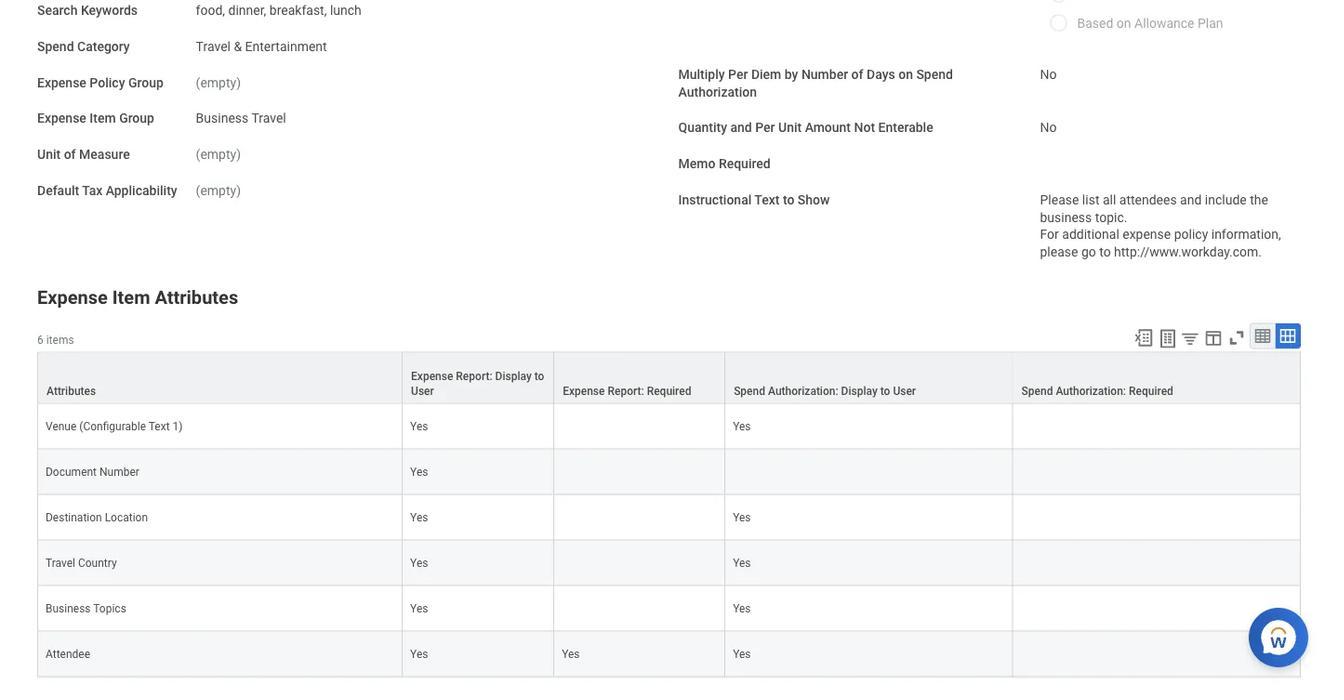 Task type: describe. For each thing, give the bounding box(es) containing it.
attendee
[[46, 649, 90, 662]]

tax
[[82, 183, 103, 199]]

venue
[[46, 421, 77, 434]]

multiply per diem by number of days on spend authorization element
[[1041, 56, 1057, 84]]

expense
[[1123, 228, 1172, 243]]

(empty) for group
[[196, 75, 241, 91]]

spend for spend authorization: display to user
[[734, 385, 766, 398]]

breakfast,
[[270, 3, 327, 18]]

for additional expense policy information, please go to
[[1041, 228, 1285, 260]]

business for business topics
[[46, 603, 91, 616]]

travel for travel & entertainment
[[196, 39, 231, 54]]

number inside row
[[100, 466, 139, 479]]

workday assistant region
[[1249, 601, 1316, 668]]

1 vertical spatial travel
[[252, 111, 286, 127]]

0 vertical spatial and
[[731, 120, 752, 136]]

export to excel image
[[1134, 328, 1155, 349]]

number inside multiply per diem by number of days on spend authorization
[[802, 67, 849, 82]]

document
[[46, 466, 97, 479]]

spend authorization: display to user
[[734, 385, 916, 398]]

please
[[1041, 193, 1080, 208]]

entertainment
[[245, 39, 327, 54]]

travel & entertainment element
[[196, 35, 327, 54]]

enterable
[[879, 120, 934, 136]]

business topics
[[46, 603, 126, 616]]

1 horizontal spatial on
[[1117, 16, 1132, 32]]

report: for required
[[608, 385, 644, 398]]

display for authorization:
[[842, 385, 878, 398]]

topics
[[93, 603, 126, 616]]

report: for display
[[456, 370, 493, 383]]

0 vertical spatial unit
[[779, 120, 802, 136]]

1 vertical spatial unit
[[37, 147, 61, 163]]

measure
[[79, 147, 130, 163]]

fullscreen image
[[1227, 328, 1248, 349]]

spend category
[[37, 39, 130, 54]]

diem
[[752, 67, 782, 82]]

per inside multiply per diem by number of days on spend authorization
[[729, 67, 748, 82]]

expense policy group
[[37, 75, 164, 91]]

(empty) for applicability
[[196, 183, 241, 199]]

by
[[785, 67, 799, 82]]

memo required
[[679, 157, 771, 172]]

document number
[[46, 466, 139, 479]]

text inside expense item attributes group
[[149, 421, 170, 434]]

(configurable
[[79, 421, 146, 434]]

based
[[1078, 16, 1114, 32]]

authorization: for required
[[1056, 385, 1127, 398]]

spend authorization: display to user button
[[726, 354, 1013, 404]]

click to view/edit grid preferences image
[[1204, 328, 1224, 349]]

spend for spend authorization: required
[[1022, 385, 1054, 398]]

please
[[1041, 245, 1079, 260]]

instructional text to show
[[679, 193, 830, 208]]

not
[[855, 120, 876, 136]]

expense item group
[[37, 111, 154, 127]]

to inside for additional expense policy information, please go to
[[1100, 245, 1111, 260]]

row containing venue (configurable text 1)
[[37, 405, 1302, 450]]

amount
[[805, 120, 851, 136]]

&
[[234, 39, 242, 54]]

policy
[[90, 75, 125, 91]]

travel country element
[[46, 554, 117, 570]]

plan
[[1198, 16, 1224, 32]]

attributes inside popup button
[[47, 385, 96, 398]]

on inside multiply per diem by number of days on spend authorization
[[899, 67, 914, 82]]

expense report: required button
[[555, 354, 725, 404]]

spend inside multiply per diem by number of days on spend authorization
[[917, 67, 954, 82]]

search
[[37, 3, 78, 18]]

quantity
[[679, 120, 728, 136]]

expand table image
[[1279, 328, 1298, 346]]

expense report: required
[[563, 385, 692, 398]]

spend for spend category
[[37, 39, 74, 54]]

default tax applicability
[[37, 183, 177, 199]]

expense for expense policy group
[[37, 75, 86, 91]]

1)
[[173, 421, 183, 434]]

row containing attendee
[[37, 633, 1302, 678]]

multiply per diem by number of days on spend authorization
[[679, 67, 954, 100]]

toolbar inside expense item attributes group
[[1126, 324, 1302, 353]]

1 horizontal spatial required
[[719, 157, 771, 172]]

memo
[[679, 157, 716, 172]]

travel country
[[46, 557, 117, 570]]

expense report: display to user
[[411, 370, 545, 398]]

keywords
[[81, 3, 138, 18]]

0 vertical spatial attributes
[[155, 288, 238, 309]]

row containing business topics
[[37, 587, 1302, 633]]

row containing document number
[[37, 450, 1302, 496]]

no for quantity and per unit amount not enterable
[[1041, 120, 1057, 136]]

category
[[77, 39, 130, 54]]

expense for expense item group
[[37, 111, 86, 127]]

required for expense report: required
[[647, 385, 692, 398]]

expense for expense report: required
[[563, 385, 605, 398]]

search keywords
[[37, 3, 138, 18]]

item for attributes
[[112, 288, 150, 309]]

table image
[[1254, 328, 1273, 346]]

authorization
[[679, 84, 757, 100]]

food,
[[196, 3, 225, 18]]

destination location
[[46, 512, 148, 525]]

travel & entertainment
[[196, 39, 327, 54]]

select to filter grid data image
[[1181, 329, 1201, 349]]



Task type: locate. For each thing, give the bounding box(es) containing it.
expense report: display to user button
[[403, 354, 554, 404]]

0 vertical spatial number
[[802, 67, 849, 82]]

no for multiply per diem by number of days on spend authorization
[[1041, 67, 1057, 82]]

3 (empty) from the top
[[196, 183, 241, 199]]

group
[[128, 75, 164, 91], [119, 111, 154, 127]]

unit up default
[[37, 147, 61, 163]]

display inside expense report: display to user
[[495, 370, 532, 383]]

0 horizontal spatial report:
[[456, 370, 493, 383]]

expense item attributes group
[[37, 284, 1302, 679]]

1 horizontal spatial text
[[755, 193, 780, 208]]

0 horizontal spatial user
[[411, 385, 434, 398]]

2 (empty) from the top
[[196, 147, 241, 163]]

number down the venue (configurable text 1) at the left bottom
[[100, 466, 139, 479]]

yes
[[410, 421, 428, 434], [733, 421, 751, 434], [410, 466, 428, 479], [410, 512, 428, 525], [733, 512, 751, 525], [410, 557, 428, 570], [733, 557, 751, 570], [410, 603, 428, 616], [733, 603, 751, 616], [410, 649, 428, 662], [562, 649, 580, 662], [733, 649, 751, 662]]

based on allowance plan
[[1078, 16, 1224, 32]]

of left days
[[852, 67, 864, 82]]

1 vertical spatial number
[[100, 466, 139, 479]]

row containing expense report: display to user
[[37, 353, 1302, 405]]

1 vertical spatial report:
[[608, 385, 644, 398]]

1 vertical spatial (empty)
[[196, 147, 241, 163]]

expense for expense item attributes
[[37, 288, 108, 309]]

1 vertical spatial no
[[1041, 120, 1057, 136]]

policy
[[1175, 228, 1209, 243]]

row containing destination location
[[37, 496, 1302, 542]]

and up policy
[[1181, 193, 1202, 208]]

0 vertical spatial no
[[1041, 67, 1057, 82]]

spend authorization: required button
[[1014, 354, 1301, 404]]

export to worksheets image
[[1157, 328, 1180, 351]]

expense
[[37, 75, 86, 91], [37, 111, 86, 127], [37, 288, 108, 309], [411, 370, 453, 383], [563, 385, 605, 398]]

group for expense policy group
[[128, 75, 164, 91]]

attributes button
[[38, 354, 402, 404]]

attributes up attributes popup button
[[155, 288, 238, 309]]

4 row from the top
[[37, 496, 1302, 542]]

1 horizontal spatial travel
[[196, 39, 231, 54]]

of left measure
[[64, 147, 76, 163]]

to inside expense report: display to user
[[535, 370, 545, 383]]

0 vertical spatial report:
[[456, 370, 493, 383]]

0 horizontal spatial display
[[495, 370, 532, 383]]

0 vertical spatial on
[[1117, 16, 1132, 32]]

text left 1)
[[149, 421, 170, 434]]

0 horizontal spatial on
[[899, 67, 914, 82]]

0 horizontal spatial of
[[64, 147, 76, 163]]

user
[[411, 385, 434, 398], [893, 385, 916, 398]]

0 vertical spatial travel
[[196, 39, 231, 54]]

6
[[37, 334, 43, 347]]

business travel
[[196, 111, 286, 127]]

2 vertical spatial travel
[[46, 557, 75, 570]]

quantity and per unit amount not enterable element
[[1041, 109, 1057, 137]]

1 horizontal spatial attributes
[[155, 288, 238, 309]]

row containing travel country
[[37, 542, 1302, 587]]

(empty) for measure
[[196, 147, 241, 163]]

dinner,
[[228, 3, 266, 18]]

2 row from the top
[[37, 405, 1302, 450]]

0 vertical spatial item
[[90, 111, 116, 127]]

no up quantity and per unit amount not enterable 'element'
[[1041, 67, 1057, 82]]

0 horizontal spatial text
[[149, 421, 170, 434]]

7 row from the top
[[37, 633, 1302, 678]]

0 vertical spatial group
[[128, 75, 164, 91]]

per up authorization
[[729, 67, 748, 82]]

2 user from the left
[[893, 385, 916, 398]]

travel down travel & entertainment
[[252, 111, 286, 127]]

per down "diem"
[[756, 120, 775, 136]]

attributes up 'venue'
[[47, 385, 96, 398]]

expense inside expense report: display to user
[[411, 370, 453, 383]]

0 horizontal spatial required
[[647, 385, 692, 398]]

expense for expense report: display to user
[[411, 370, 453, 383]]

report:
[[456, 370, 493, 383], [608, 385, 644, 398]]

1 horizontal spatial user
[[893, 385, 916, 398]]

attendee element
[[46, 645, 90, 662]]

unit left amount
[[779, 120, 802, 136]]

spend authorization: required
[[1022, 385, 1174, 398]]

on right based
[[1117, 16, 1132, 32]]

location
[[105, 512, 148, 525]]

business
[[1041, 210, 1092, 225]]

0 horizontal spatial travel
[[46, 557, 75, 570]]

2 vertical spatial (empty)
[[196, 183, 241, 199]]

report: inside expense report: required popup button
[[608, 385, 644, 398]]

1 vertical spatial business
[[46, 603, 91, 616]]

please list all attendees and include the business topic.
[[1041, 193, 1272, 225]]

attributes
[[155, 288, 238, 309], [47, 385, 96, 398]]

text left show
[[755, 193, 780, 208]]

1 row from the top
[[37, 353, 1302, 405]]

1 horizontal spatial and
[[1181, 193, 1202, 208]]

show
[[798, 193, 830, 208]]

2 no from the top
[[1041, 120, 1057, 136]]

1 horizontal spatial authorization:
[[1056, 385, 1127, 398]]

travel for travel country
[[46, 557, 75, 570]]

business down &
[[196, 111, 249, 127]]

0 vertical spatial of
[[852, 67, 864, 82]]

additional
[[1063, 228, 1120, 243]]

1 vertical spatial item
[[112, 288, 150, 309]]

to inside popup button
[[881, 385, 891, 398]]

go
[[1082, 245, 1097, 260]]

1 (empty) from the top
[[196, 75, 241, 91]]

user for spend authorization: display to user
[[893, 385, 916, 398]]

unit of measure
[[37, 147, 130, 163]]

(empty)
[[196, 75, 241, 91], [196, 147, 241, 163], [196, 183, 241, 199]]

text
[[755, 193, 780, 208], [149, 421, 170, 434]]

row
[[37, 353, 1302, 405], [37, 405, 1302, 450], [37, 450, 1302, 496], [37, 496, 1302, 542], [37, 542, 1302, 587], [37, 587, 1302, 633], [37, 633, 1302, 678]]

0 horizontal spatial per
[[729, 67, 748, 82]]

on right days
[[899, 67, 914, 82]]

no down multiply per diem by number of days on spend authorization element
[[1041, 120, 1057, 136]]

0 horizontal spatial attributes
[[47, 385, 96, 398]]

0 vertical spatial per
[[729, 67, 748, 82]]

3 row from the top
[[37, 450, 1302, 496]]

food, dinner, breakfast, lunch
[[196, 3, 362, 18]]

expense item attributes
[[37, 288, 238, 309]]

required for spend authorization: required
[[1129, 385, 1174, 398]]

toolbar
[[1126, 324, 1302, 353]]

business left topics
[[46, 603, 91, 616]]

0 horizontal spatial business
[[46, 603, 91, 616]]

1 horizontal spatial business
[[196, 111, 249, 127]]

of inside multiply per diem by number of days on spend authorization
[[852, 67, 864, 82]]

items
[[46, 334, 74, 347]]

1 user from the left
[[411, 385, 434, 398]]

list
[[1083, 193, 1100, 208]]

applicability
[[106, 183, 177, 199]]

allowance
[[1135, 16, 1195, 32]]

1 horizontal spatial report:
[[608, 385, 644, 398]]

authorization:
[[768, 385, 839, 398], [1056, 385, 1127, 398]]

1 vertical spatial attributes
[[47, 385, 96, 398]]

business travel element
[[196, 107, 286, 127]]

1 vertical spatial text
[[149, 421, 170, 434]]

1 horizontal spatial per
[[756, 120, 775, 136]]

0 horizontal spatial and
[[731, 120, 752, 136]]

venue (configurable text 1) element
[[46, 417, 183, 434]]

1 vertical spatial per
[[756, 120, 775, 136]]

unit
[[779, 120, 802, 136], [37, 147, 61, 163]]

0 vertical spatial display
[[495, 370, 532, 383]]

on
[[1117, 16, 1132, 32], [899, 67, 914, 82]]

authorization: for display
[[768, 385, 839, 398]]

item for group
[[90, 111, 116, 127]]

search keywords element
[[196, 0, 362, 20]]

1 authorization: from the left
[[768, 385, 839, 398]]

days
[[867, 67, 896, 82]]

display for report:
[[495, 370, 532, 383]]

1 no from the top
[[1041, 67, 1057, 82]]

default
[[37, 183, 79, 199]]

number right by
[[802, 67, 849, 82]]

expense inside popup button
[[563, 385, 605, 398]]

2 authorization: from the left
[[1056, 385, 1127, 398]]

destination
[[46, 512, 102, 525]]

instructional
[[679, 193, 752, 208]]

1 vertical spatial of
[[64, 147, 76, 163]]

country
[[78, 557, 117, 570]]

business inside row
[[46, 603, 91, 616]]

multiply
[[679, 67, 725, 82]]

cell
[[555, 405, 726, 450], [1014, 405, 1302, 450], [555, 450, 726, 496], [726, 450, 1014, 496], [1014, 450, 1302, 496], [555, 496, 726, 542], [1014, 496, 1302, 542], [555, 542, 726, 587], [1014, 542, 1302, 587], [555, 587, 726, 633], [1014, 587, 1302, 633], [1014, 633, 1302, 678]]

include
[[1206, 193, 1247, 208]]

no
[[1041, 67, 1057, 82], [1041, 120, 1057, 136]]

0 horizontal spatial unit
[[37, 147, 61, 163]]

0 vertical spatial text
[[755, 193, 780, 208]]

topic.
[[1096, 210, 1128, 225]]

number
[[802, 67, 849, 82], [100, 466, 139, 479]]

for
[[1041, 228, 1059, 243]]

quantity and per unit amount not enterable
[[679, 120, 934, 136]]

travel inside expense item attributes group
[[46, 557, 75, 570]]

6 row from the top
[[37, 587, 1302, 633]]

destination location element
[[46, 508, 148, 525]]

2 horizontal spatial travel
[[252, 111, 286, 127]]

venue (configurable text 1)
[[46, 421, 183, 434]]

group for expense item group
[[119, 111, 154, 127]]

1 horizontal spatial unit
[[779, 120, 802, 136]]

1 vertical spatial display
[[842, 385, 878, 398]]

6 items
[[37, 334, 74, 347]]

http://www.workday.com.
[[1115, 245, 1263, 260]]

display inside popup button
[[842, 385, 878, 398]]

travel left country
[[46, 557, 75, 570]]

user inside expense report: display to user
[[411, 385, 434, 398]]

and right quantity
[[731, 120, 752, 136]]

business topics element
[[46, 599, 126, 616]]

report: inside expense report: display to user
[[456, 370, 493, 383]]

business for business travel
[[196, 111, 249, 127]]

1 vertical spatial on
[[899, 67, 914, 82]]

group down policy
[[119, 111, 154, 127]]

1 horizontal spatial of
[[852, 67, 864, 82]]

of
[[852, 67, 864, 82], [64, 147, 76, 163]]

group right policy
[[128, 75, 164, 91]]

1 horizontal spatial display
[[842, 385, 878, 398]]

the
[[1251, 193, 1269, 208]]

0 vertical spatial business
[[196, 111, 249, 127]]

user inside popup button
[[893, 385, 916, 398]]

and inside please list all attendees and include the business topic.
[[1181, 193, 1202, 208]]

5 row from the top
[[37, 542, 1302, 587]]

document number element
[[46, 463, 139, 479]]

expense item attributes button
[[37, 288, 238, 309]]

user for expense report: display to user
[[411, 385, 434, 398]]

2 horizontal spatial required
[[1129, 385, 1174, 398]]

1 vertical spatial group
[[119, 111, 154, 127]]

to
[[783, 193, 795, 208], [1100, 245, 1111, 260], [535, 370, 545, 383], [881, 385, 891, 398]]

travel
[[196, 39, 231, 54], [252, 111, 286, 127], [46, 557, 75, 570]]

attendees
[[1120, 193, 1177, 208]]

business
[[196, 111, 249, 127], [46, 603, 91, 616]]

0 horizontal spatial authorization:
[[768, 385, 839, 398]]

display
[[495, 370, 532, 383], [842, 385, 878, 398]]

lunch
[[330, 3, 362, 18]]

0 vertical spatial (empty)
[[196, 75, 241, 91]]

all
[[1103, 193, 1117, 208]]

per
[[729, 67, 748, 82], [756, 120, 775, 136]]

1 vertical spatial and
[[1181, 193, 1202, 208]]

travel left &
[[196, 39, 231, 54]]

1 horizontal spatial number
[[802, 67, 849, 82]]

information,
[[1212, 228, 1282, 243]]

item inside group
[[112, 288, 150, 309]]

0 horizontal spatial number
[[100, 466, 139, 479]]

item
[[90, 111, 116, 127], [112, 288, 150, 309]]



Task type: vqa. For each thing, say whether or not it's contained in the screenshot.
Expense Report: Required
yes



